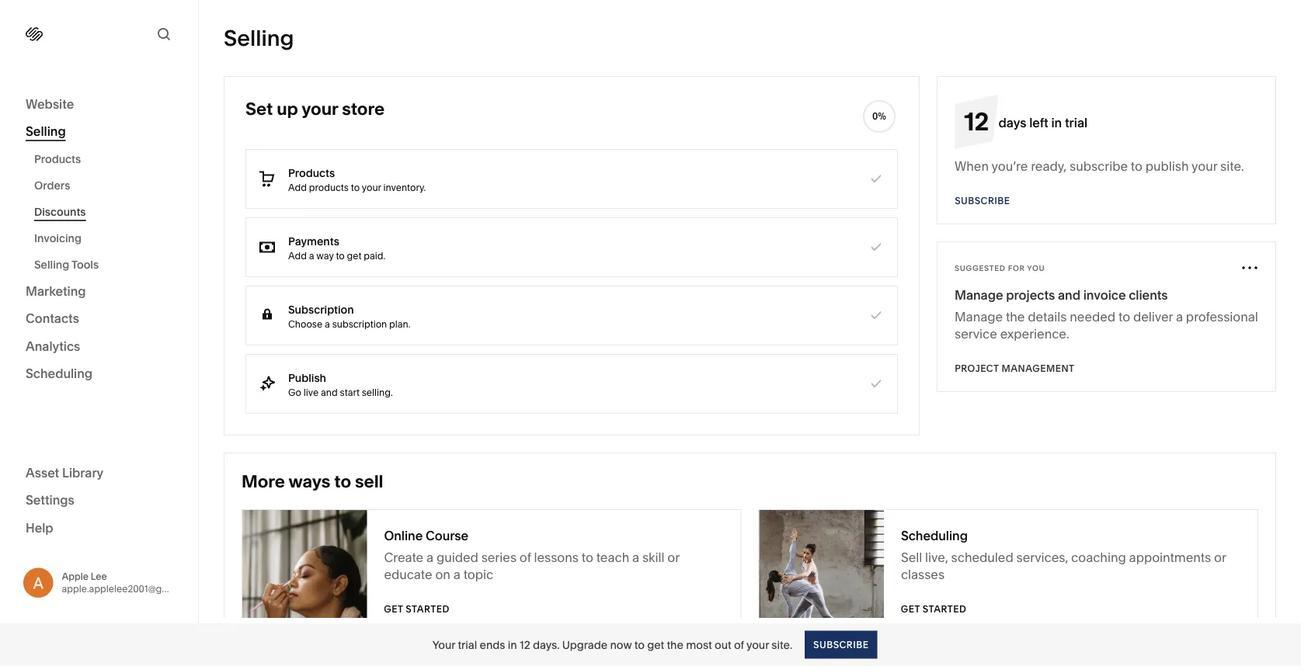 Task type: locate. For each thing, give the bounding box(es) containing it.
site.
[[1221, 158, 1244, 174], [772, 639, 792, 652]]

scheduling link
[[26, 366, 172, 384]]

of right 'out'
[[734, 639, 744, 652]]

1 horizontal spatial get started
[[901, 604, 967, 615]]

to right "now" on the left of page
[[634, 639, 645, 652]]

0 vertical spatial and
[[1058, 287, 1081, 303]]

1 started from the left
[[406, 604, 450, 615]]

in right left
[[1051, 115, 1062, 130]]

1 manage from the top
[[955, 287, 1003, 303]]

0 vertical spatial scheduling
[[26, 366, 93, 381]]

0 vertical spatial in
[[1051, 115, 1062, 130]]

settings link
[[26, 492, 172, 510]]

your left inventory.
[[362, 182, 381, 193]]

library
[[62, 465, 103, 481]]

subscribe inside button
[[813, 639, 869, 651]]

scheduling down analytics
[[26, 366, 93, 381]]

choose
[[288, 319, 323, 330]]

get left the paid.
[[347, 250, 362, 261]]

most
[[686, 639, 712, 652]]

1 vertical spatial subscribe button
[[805, 631, 877, 659]]

12 left 'days.'
[[520, 639, 530, 652]]

get down educate
[[384, 604, 403, 615]]

0%
[[872, 111, 886, 122]]

scheduling for scheduling sell live, scheduled services, coaching appointments or classes
[[901, 528, 968, 543]]

0 vertical spatial add
[[288, 182, 307, 193]]

0 horizontal spatial 12
[[520, 639, 530, 652]]

the left the most
[[667, 639, 684, 652]]

selling up the marketing
[[34, 258, 69, 272]]

a
[[309, 250, 314, 261], [1176, 309, 1183, 324], [325, 319, 330, 330], [427, 550, 434, 565], [632, 550, 639, 565], [454, 567, 461, 582]]

1 vertical spatial add
[[288, 250, 307, 261]]

products inside "products add products to your inventory."
[[288, 166, 335, 179]]

experience.
[[1000, 326, 1069, 341]]

payments add a way to get paid.
[[288, 235, 385, 261]]

0 horizontal spatial get
[[384, 604, 403, 615]]

1 vertical spatial of
[[734, 639, 744, 652]]

get for sell live, scheduled services, coaching appointments or classes
[[901, 604, 920, 615]]

1 vertical spatial scheduling
[[901, 528, 968, 543]]

set
[[245, 98, 273, 119]]

0 vertical spatial subscribe button
[[955, 187, 1010, 215]]

get started button down classes
[[901, 596, 967, 624]]

12
[[964, 106, 989, 136], [520, 639, 530, 652]]

a left way
[[309, 250, 314, 261]]

1 horizontal spatial the
[[1006, 309, 1025, 324]]

scheduling
[[26, 366, 93, 381], [901, 528, 968, 543]]

services,
[[1017, 550, 1068, 565]]

a left the "skill"
[[632, 550, 639, 565]]

your
[[302, 98, 338, 119], [1192, 158, 1218, 174], [362, 182, 381, 193], [747, 639, 769, 652]]

1 vertical spatial products
[[288, 166, 335, 179]]

publish go live and start selling.
[[288, 371, 393, 398]]

0 vertical spatial manage
[[955, 287, 1003, 303]]

and up details
[[1058, 287, 1081, 303]]

add for products
[[288, 182, 307, 193]]

0 vertical spatial the
[[1006, 309, 1025, 324]]

to left sell
[[334, 471, 351, 492]]

started down classes
[[923, 604, 967, 615]]

1 vertical spatial manage
[[955, 309, 1003, 324]]

1 vertical spatial the
[[667, 639, 684, 652]]

1 or from the left
[[668, 550, 680, 565]]

products up 'products'
[[288, 166, 335, 179]]

products
[[309, 182, 349, 193]]

1 horizontal spatial started
[[923, 604, 967, 615]]

site. right publish
[[1221, 158, 1244, 174]]

apple lee apple.applelee2001@gmail.com
[[62, 571, 202, 595]]

of right series
[[520, 550, 531, 565]]

trial right your
[[458, 639, 477, 652]]

contacts link
[[26, 310, 172, 329]]

or inside online course create a guided series of lessons to teach a skill or educate on a topic
[[668, 550, 680, 565]]

a inside manage projects and invoice clients manage the details needed to deliver a professional service experience.
[[1176, 309, 1183, 324]]

to inside online course create a guided series of lessons to teach a skill or educate on a topic
[[582, 550, 593, 565]]

0 horizontal spatial site.
[[772, 639, 792, 652]]

the
[[1006, 309, 1025, 324], [667, 639, 684, 652]]

0 horizontal spatial get
[[347, 250, 362, 261]]

live,
[[925, 550, 948, 565]]

get down classes
[[901, 604, 920, 615]]

started
[[406, 604, 450, 615], [923, 604, 967, 615]]

subscribe button
[[955, 187, 1010, 215], [805, 631, 877, 659]]

store
[[342, 98, 385, 119]]

payments
[[288, 235, 339, 248]]

to right way
[[336, 250, 345, 261]]

1 horizontal spatial get
[[647, 639, 664, 652]]

asset
[[26, 465, 59, 481]]

project management
[[955, 363, 1075, 374]]

products up orders
[[34, 153, 81, 166]]

apple
[[62, 571, 89, 582]]

1 horizontal spatial or
[[1214, 550, 1226, 565]]

1 vertical spatial in
[[508, 639, 517, 652]]

of
[[520, 550, 531, 565], [734, 639, 744, 652]]

add left 'products'
[[288, 182, 307, 193]]

your right up
[[302, 98, 338, 119]]

2 get started button from the left
[[901, 596, 967, 624]]

get inside payments add a way to get paid.
[[347, 250, 362, 261]]

on
[[435, 567, 451, 582]]

1 horizontal spatial get started button
[[901, 596, 967, 624]]

online course create a guided series of lessons to teach a skill or educate on a topic
[[384, 528, 680, 582]]

to left deliver
[[1119, 309, 1130, 324]]

trial right left
[[1065, 115, 1088, 130]]

manage up service
[[955, 309, 1003, 324]]

get started down classes
[[901, 604, 967, 615]]

or right appointments
[[1214, 550, 1226, 565]]

1 horizontal spatial subscribe button
[[955, 187, 1010, 215]]

scheduling inside scheduling sell live, scheduled services, coaching appointments or classes
[[901, 528, 968, 543]]

clients
[[1129, 287, 1168, 303]]

1 vertical spatial and
[[321, 387, 338, 398]]

2 or from the left
[[1214, 550, 1226, 565]]

selling link
[[26, 123, 172, 141]]

1 vertical spatial trial
[[458, 639, 477, 652]]

guided
[[437, 550, 478, 565]]

ready,
[[1031, 158, 1067, 174]]

1 horizontal spatial scheduling
[[901, 528, 968, 543]]

0 vertical spatial get
[[347, 250, 362, 261]]

when you're ready, subscribe to publish your site.
[[955, 158, 1244, 174]]

1 vertical spatial selling
[[26, 124, 66, 139]]

the up experience.
[[1006, 309, 1025, 324]]

0 horizontal spatial of
[[520, 550, 531, 565]]

get started for scheduling sell live, scheduled services, coaching appointments or classes
[[901, 604, 967, 615]]

in right "ends" at the left of the page
[[508, 639, 517, 652]]

add inside payments add a way to get paid.
[[288, 250, 307, 261]]

0 horizontal spatial or
[[668, 550, 680, 565]]

apple.applelee2001@gmail.com
[[62, 584, 202, 595]]

add
[[288, 182, 307, 193], [288, 250, 307, 261]]

site. right 'out'
[[772, 639, 792, 652]]

a inside subscription choose a subscription plan.
[[325, 319, 330, 330]]

manage down the suggested
[[955, 287, 1003, 303]]

0 vertical spatial of
[[520, 550, 531, 565]]

to inside manage projects and invoice clients manage the details needed to deliver a professional service experience.
[[1119, 309, 1130, 324]]

get right "now" on the left of page
[[647, 639, 664, 652]]

details
[[1028, 309, 1067, 324]]

1 horizontal spatial and
[[1058, 287, 1081, 303]]

get
[[384, 604, 403, 615], [901, 604, 920, 615]]

left
[[1030, 115, 1049, 130]]

1 horizontal spatial products
[[288, 166, 335, 179]]

0 horizontal spatial in
[[508, 639, 517, 652]]

12 left the days
[[964, 106, 989, 136]]

paid.
[[364, 250, 385, 261]]

selling down "website"
[[26, 124, 66, 139]]

a down subscription
[[325, 319, 330, 330]]

publish
[[288, 371, 326, 385]]

or right the "skill"
[[668, 550, 680, 565]]

add inside "products add products to your inventory."
[[288, 182, 307, 193]]

get started
[[384, 604, 450, 615], [901, 604, 967, 615]]

get
[[347, 250, 362, 261], [647, 639, 664, 652]]

upgrade
[[562, 639, 608, 652]]

get started button down educate
[[384, 596, 450, 624]]

days.
[[533, 639, 560, 652]]

get started down educate
[[384, 604, 450, 615]]

0 horizontal spatial and
[[321, 387, 338, 398]]

1 horizontal spatial get
[[901, 604, 920, 615]]

a inside payments add a way to get paid.
[[309, 250, 314, 261]]

manage projects and invoice clients manage the details needed to deliver a professional service experience.
[[955, 287, 1258, 341]]

appointments
[[1129, 550, 1211, 565]]

help
[[26, 521, 53, 536]]

1 get from the left
[[384, 604, 403, 615]]

scheduling up live,
[[901, 528, 968, 543]]

2 get from the left
[[901, 604, 920, 615]]

products for products
[[34, 153, 81, 166]]

2 add from the top
[[288, 250, 307, 261]]

a right deliver
[[1176, 309, 1183, 324]]

your right 'out'
[[747, 639, 769, 652]]

days
[[999, 115, 1027, 130]]

website link
[[26, 96, 172, 114]]

up
[[277, 98, 298, 119]]

selling tools link
[[34, 252, 181, 278]]

1 get started from the left
[[384, 604, 450, 615]]

professional
[[1186, 309, 1258, 324]]

1 horizontal spatial site.
[[1221, 158, 1244, 174]]

0 horizontal spatial trial
[[458, 639, 477, 652]]

to inside payments add a way to get paid.
[[336, 250, 345, 261]]

started down on
[[406, 604, 450, 615]]

1 get started button from the left
[[384, 596, 450, 624]]

marketing
[[26, 284, 86, 299]]

ways
[[289, 471, 331, 492]]

inventory.
[[383, 182, 426, 193]]

to left teach
[[582, 550, 593, 565]]

0 horizontal spatial products
[[34, 153, 81, 166]]

products link
[[34, 146, 181, 172]]

1 vertical spatial subscribe
[[813, 639, 869, 651]]

get started button for scheduling sell live, scheduled services, coaching appointments or classes
[[901, 596, 967, 624]]

to inside "products add products to your inventory."
[[351, 182, 360, 193]]

your trial ends in 12 days. upgrade now to get the most out of your site.
[[432, 639, 792, 652]]

manage
[[955, 287, 1003, 303], [955, 309, 1003, 324]]

0 vertical spatial subscribe
[[955, 195, 1010, 207]]

1 horizontal spatial 12
[[964, 106, 989, 136]]

a right on
[[454, 567, 461, 582]]

selling up set
[[224, 25, 294, 51]]

publish
[[1146, 158, 1189, 174]]

2 get started from the left
[[901, 604, 967, 615]]

0 vertical spatial products
[[34, 153, 81, 166]]

lee
[[91, 571, 107, 582]]

0 horizontal spatial started
[[406, 604, 450, 615]]

2 started from the left
[[923, 604, 967, 615]]

and right live at the left of the page
[[321, 387, 338, 398]]

0 vertical spatial trial
[[1065, 115, 1088, 130]]

products
[[34, 153, 81, 166], [288, 166, 335, 179]]

0 horizontal spatial get started button
[[384, 596, 450, 624]]

to right 'products'
[[351, 182, 360, 193]]

0 horizontal spatial get started
[[384, 604, 450, 615]]

help link
[[26, 520, 53, 537]]

subscribe
[[955, 195, 1010, 207], [813, 639, 869, 651]]

selling
[[224, 25, 294, 51], [26, 124, 66, 139], [34, 258, 69, 272]]

invoicing
[[34, 232, 82, 245]]

add down payments
[[288, 250, 307, 261]]

products for products add products to your inventory.
[[288, 166, 335, 179]]

1 add from the top
[[288, 182, 307, 193]]

0 horizontal spatial scheduling
[[26, 366, 93, 381]]

0 horizontal spatial subscribe
[[813, 639, 869, 651]]



Task type: describe. For each thing, give the bounding box(es) containing it.
classes
[[901, 567, 945, 582]]

and inside publish go live and start selling.
[[321, 387, 338, 398]]

website
[[26, 96, 74, 111]]

your inside "products add products to your inventory."
[[362, 182, 381, 193]]

to left publish
[[1131, 158, 1143, 174]]

create
[[384, 550, 424, 565]]

scheduling for scheduling
[[26, 366, 93, 381]]

lessons
[[534, 550, 579, 565]]

topic
[[464, 567, 493, 582]]

contacts
[[26, 311, 79, 326]]

teach
[[596, 550, 629, 565]]

or inside scheduling sell live, scheduled services, coaching appointments or classes
[[1214, 550, 1226, 565]]

subscription
[[288, 303, 354, 316]]

a right the create
[[427, 550, 434, 565]]

started for create
[[406, 604, 450, 615]]

products add products to your inventory.
[[288, 166, 426, 193]]

go
[[288, 387, 301, 398]]

skill
[[642, 550, 665, 565]]

you
[[1027, 264, 1045, 273]]

discounts
[[34, 205, 86, 219]]

marketing link
[[26, 283, 172, 301]]

your
[[432, 639, 455, 652]]

1 vertical spatial 12
[[520, 639, 530, 652]]

discounts link
[[34, 199, 181, 225]]

series
[[481, 550, 517, 565]]

service
[[955, 326, 997, 341]]

get for create a guided series of lessons to teach a skill or educate on a topic
[[384, 604, 403, 615]]

analytics link
[[26, 338, 172, 356]]

selling.
[[362, 387, 393, 398]]

2 manage from the top
[[955, 309, 1003, 324]]

orders
[[34, 179, 70, 192]]

your right publish
[[1192, 158, 1218, 174]]

when
[[955, 158, 989, 174]]

get started for online course create a guided series of lessons to teach a skill or educate on a topic
[[384, 604, 450, 615]]

add for payments
[[288, 250, 307, 261]]

asset library
[[26, 465, 103, 481]]

out
[[715, 639, 732, 652]]

1 horizontal spatial in
[[1051, 115, 1062, 130]]

of inside online course create a guided series of lessons to teach a skill or educate on a topic
[[520, 550, 531, 565]]

now
[[610, 639, 632, 652]]

invoicing link
[[34, 225, 181, 252]]

0 horizontal spatial subscribe button
[[805, 631, 877, 659]]

days left in trial
[[999, 115, 1088, 130]]

0 horizontal spatial the
[[667, 639, 684, 652]]

2 vertical spatial selling
[[34, 258, 69, 272]]

and inside manage projects and invoice clients manage the details needed to deliver a professional service experience.
[[1058, 287, 1081, 303]]

plan.
[[389, 319, 411, 330]]

subscription choose a subscription plan.
[[288, 303, 411, 330]]

sell
[[901, 550, 922, 565]]

1 vertical spatial site.
[[772, 639, 792, 652]]

get started button for online course create a guided series of lessons to teach a skill or educate on a topic
[[384, 596, 450, 624]]

management
[[1002, 363, 1075, 374]]

suggested
[[955, 264, 1006, 273]]

started for live,
[[923, 604, 967, 615]]

1 horizontal spatial trial
[[1065, 115, 1088, 130]]

selling inside 'link'
[[26, 124, 66, 139]]

scheduling sell live, scheduled services, coaching appointments or classes
[[901, 528, 1226, 582]]

1 vertical spatial get
[[647, 639, 664, 652]]

set up your store
[[245, 98, 385, 119]]

project management button
[[955, 355, 1075, 383]]

0 vertical spatial site.
[[1221, 158, 1244, 174]]

orders link
[[34, 172, 181, 199]]

ends
[[480, 639, 505, 652]]

more
[[242, 471, 285, 492]]

deliver
[[1133, 309, 1173, 324]]

1 horizontal spatial of
[[734, 639, 744, 652]]

the inside manage projects and invoice clients manage the details needed to deliver a professional service experience.
[[1006, 309, 1025, 324]]

subscription
[[332, 319, 387, 330]]

settings
[[26, 493, 74, 508]]

live
[[304, 387, 319, 398]]

way
[[316, 250, 334, 261]]

selling tools
[[34, 258, 99, 272]]

subscribe
[[1070, 158, 1128, 174]]

projects
[[1006, 287, 1055, 303]]

invoice
[[1084, 287, 1126, 303]]

1 horizontal spatial subscribe
[[955, 195, 1010, 207]]

0 vertical spatial 12
[[964, 106, 989, 136]]

for
[[1008, 264, 1025, 273]]

scheduled
[[951, 550, 1014, 565]]

analytics
[[26, 339, 80, 354]]

tools
[[72, 258, 99, 272]]

coaching
[[1071, 550, 1126, 565]]

0 vertical spatial selling
[[224, 25, 294, 51]]

asset library link
[[26, 465, 172, 483]]

more ways to sell
[[242, 471, 383, 492]]

you're
[[992, 158, 1028, 174]]

project
[[955, 363, 999, 374]]

course
[[426, 528, 469, 543]]

needed
[[1070, 309, 1116, 324]]

start
[[340, 387, 360, 398]]

suggested for you
[[955, 264, 1045, 273]]



Task type: vqa. For each thing, say whether or not it's contained in the screenshot.


